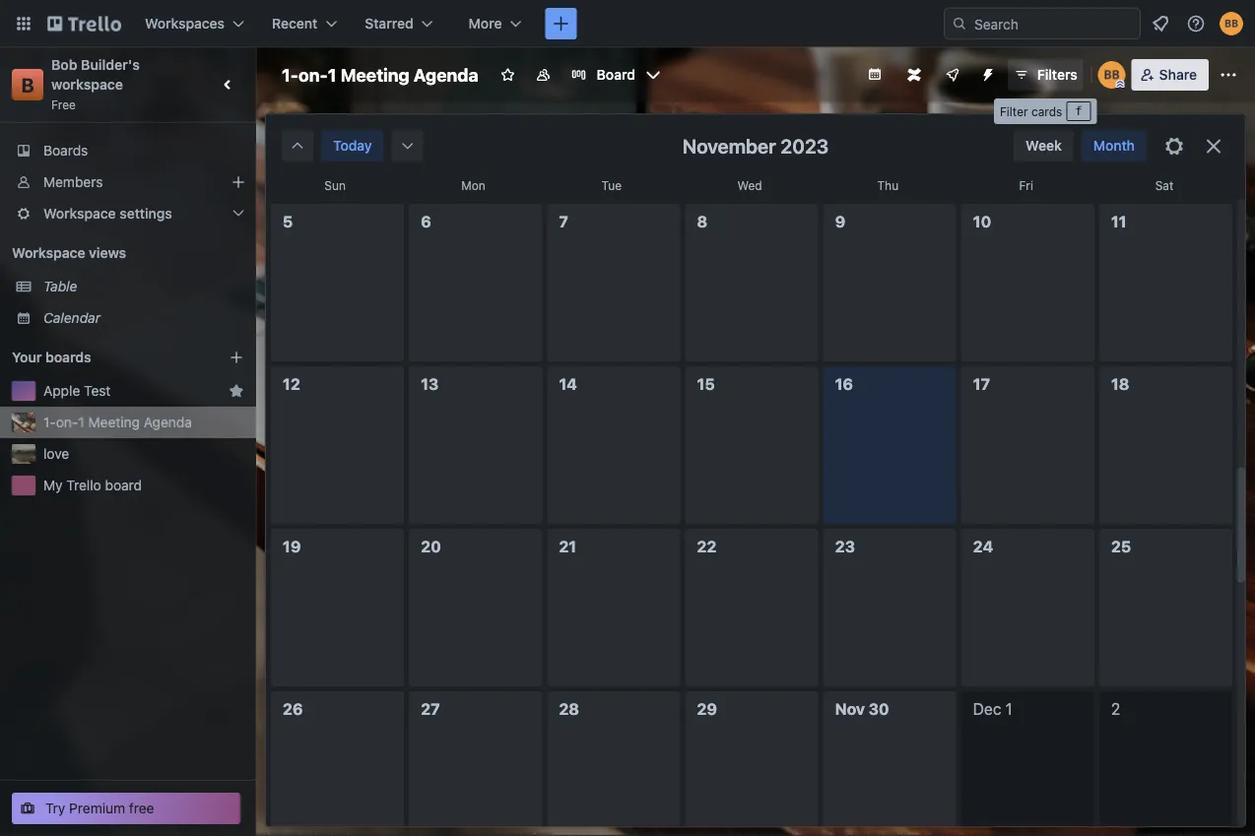Task type: describe. For each thing, give the bounding box(es) containing it.
create board or workspace image
[[551, 14, 571, 34]]

love
[[43, 446, 69, 462]]

free
[[129, 801, 154, 817]]

members
[[43, 174, 103, 190]]

search image
[[952, 16, 968, 32]]

1-on-1 meeting agenda link
[[43, 413, 244, 433]]

1 inside "text field"
[[328, 64, 336, 85]]

november
[[683, 134, 776, 157]]

fri
[[1019, 178, 1034, 192]]

calendar
[[43, 310, 101, 326]]

apple
[[43, 383, 80, 399]]

mon
[[461, 178, 486, 192]]

more
[[469, 15, 502, 32]]

0 horizontal spatial 1
[[78, 414, 84, 431]]

week button
[[1014, 130, 1074, 162]]

cards
[[1032, 104, 1063, 118]]

table link
[[43, 277, 244, 297]]

table
[[43, 278, 77, 295]]

starred icon image
[[229, 383, 244, 399]]

board
[[105, 477, 142, 494]]

boards
[[43, 142, 88, 159]]

primary element
[[0, 0, 1255, 47]]

19
[[283, 538, 301, 556]]

star or unstar board image
[[500, 67, 516, 83]]

show menu image
[[1219, 65, 1239, 85]]

1 sm image from the left
[[288, 136, 307, 156]]

recent
[[272, 15, 318, 32]]

7
[[559, 212, 568, 231]]

add board image
[[229, 350, 244, 366]]

board button
[[563, 59, 669, 91]]

nov 30
[[835, 700, 889, 719]]

b link
[[12, 69, 43, 101]]

your
[[12, 349, 42, 366]]

more button
[[457, 8, 534, 39]]

10
[[973, 212, 992, 231]]

free
[[51, 98, 76, 111]]

workspace visible image
[[536, 67, 552, 83]]

2 vertical spatial 1
[[1006, 700, 1013, 719]]

dec
[[973, 700, 1002, 719]]

november 2023
[[683, 134, 829, 157]]

nov
[[835, 700, 865, 719]]

1-on-1 meeting agenda inside "text field"
[[282, 64, 479, 85]]

0 horizontal spatial meeting
[[88, 414, 140, 431]]

calendar power-up image
[[867, 66, 883, 82]]

share button
[[1132, 59, 1209, 91]]

workspace settings button
[[0, 198, 256, 230]]

wed
[[737, 178, 762, 192]]

14
[[559, 375, 577, 394]]

15
[[697, 375, 715, 394]]

trello
[[66, 477, 101, 494]]

my
[[43, 477, 63, 494]]

28
[[559, 700, 579, 719]]

power ups image
[[945, 67, 961, 83]]

1 vertical spatial 1-on-1 meeting agenda
[[43, 414, 192, 431]]

starred button
[[353, 8, 445, 39]]

sat
[[1156, 178, 1174, 192]]

6
[[421, 212, 431, 231]]

premium
[[69, 801, 125, 817]]

2023
[[781, 134, 829, 157]]

bob builder's workspace free
[[51, 57, 143, 111]]

9
[[835, 212, 846, 231]]

12
[[283, 375, 300, 394]]

workspaces
[[145, 15, 225, 32]]

21
[[559, 538, 577, 556]]

1- inside "text field"
[[282, 64, 299, 85]]

5
[[283, 212, 293, 231]]

members link
[[0, 167, 256, 198]]

0 horizontal spatial 1-
[[43, 414, 56, 431]]

try premium free button
[[12, 793, 240, 825]]

boards
[[45, 349, 91, 366]]

2 sm image from the left
[[398, 136, 417, 156]]

24
[[973, 538, 994, 556]]

views
[[89, 245, 126, 261]]

bob
[[51, 57, 77, 73]]

test
[[84, 383, 111, 399]]

workspace for workspace views
[[12, 245, 85, 261]]

workspace
[[51, 76, 123, 93]]

share
[[1160, 67, 1197, 83]]

apple test link
[[43, 381, 221, 401]]

2
[[1111, 700, 1121, 719]]

confluence icon image
[[907, 68, 921, 82]]

16
[[835, 375, 853, 394]]

0 horizontal spatial agenda
[[144, 414, 192, 431]]



Task type: vqa. For each thing, say whether or not it's contained in the screenshot.
6 at the left top of page
yes



Task type: locate. For each thing, give the bounding box(es) containing it.
1 vertical spatial workspace
[[12, 245, 85, 261]]

calendar link
[[43, 308, 244, 328]]

sun
[[325, 178, 346, 192]]

agenda up love link
[[144, 414, 192, 431]]

on- down the recent popup button
[[299, 64, 328, 85]]

0 vertical spatial on-
[[299, 64, 328, 85]]

2 horizontal spatial 1
[[1006, 700, 1013, 719]]

agenda left "star or unstar board" image
[[414, 64, 479, 85]]

1 horizontal spatial sm image
[[398, 136, 417, 156]]

workspace
[[43, 205, 116, 222], [12, 245, 85, 261]]

filter cards
[[1000, 104, 1063, 118]]

your boards with 4 items element
[[12, 346, 199, 370]]

b
[[21, 73, 34, 96]]

1 horizontal spatial meeting
[[341, 64, 410, 85]]

try premium free
[[45, 801, 154, 817]]

Search field
[[968, 9, 1140, 38]]

0 horizontal spatial 1-on-1 meeting agenda
[[43, 414, 192, 431]]

try
[[45, 801, 65, 817]]

13
[[421, 375, 439, 394]]

1- up love
[[43, 414, 56, 431]]

11
[[1111, 212, 1127, 231]]

your boards
[[12, 349, 91, 366]]

17
[[973, 375, 990, 394]]

filters button
[[1008, 59, 1084, 91]]

week
[[1026, 137, 1062, 154]]

1
[[328, 64, 336, 85], [78, 414, 84, 431], [1006, 700, 1013, 719]]

1 vertical spatial meeting
[[88, 414, 140, 431]]

workspace settings
[[43, 205, 172, 222]]

apple test
[[43, 383, 111, 399]]

1 vertical spatial 1-
[[43, 414, 56, 431]]

22
[[697, 538, 717, 556]]

1 vertical spatial 1
[[78, 414, 84, 431]]

bob builder (bobbuilder40) image
[[1098, 61, 1126, 89]]

meeting down starred on the top of page
[[341, 64, 410, 85]]

tue
[[602, 178, 622, 192]]

0 notifications image
[[1149, 12, 1173, 35]]

1 horizontal spatial on-
[[299, 64, 328, 85]]

0 vertical spatial 1-
[[282, 64, 299, 85]]

filter
[[1000, 104, 1028, 118]]

1-on-1 meeting agenda down the apple test "link"
[[43, 414, 192, 431]]

thu
[[878, 178, 899, 192]]

29
[[697, 700, 717, 719]]

0 horizontal spatial sm image
[[288, 136, 307, 156]]

this member is an admin of this board. image
[[1116, 80, 1125, 89]]

agenda inside "text field"
[[414, 64, 479, 85]]

f
[[1075, 104, 1083, 118]]

open information menu image
[[1186, 14, 1206, 34]]

bob builder (bobbuilder40) image
[[1220, 12, 1244, 35]]

0 vertical spatial meeting
[[341, 64, 410, 85]]

dec 1
[[973, 700, 1013, 719]]

workspace inside popup button
[[43, 205, 116, 222]]

workspace views
[[12, 245, 126, 261]]

1- down recent
[[282, 64, 299, 85]]

1 horizontal spatial 1-
[[282, 64, 299, 85]]

0 vertical spatial agenda
[[414, 64, 479, 85]]

boards link
[[0, 135, 256, 167]]

love link
[[43, 444, 244, 464]]

back to home image
[[47, 8, 121, 39]]

18
[[1111, 375, 1130, 394]]

1 right the "dec"
[[1006, 700, 1013, 719]]

23
[[835, 538, 855, 556]]

sm image
[[288, 136, 307, 156], [398, 136, 417, 156]]

on- down apple
[[56, 414, 78, 431]]

board
[[597, 67, 635, 83]]

automation image
[[972, 59, 1000, 87]]

1-on-1 meeting agenda
[[282, 64, 479, 85], [43, 414, 192, 431]]

1 vertical spatial on-
[[56, 414, 78, 431]]

filters
[[1037, 67, 1078, 83]]

0 vertical spatial 1
[[328, 64, 336, 85]]

builder's
[[81, 57, 140, 73]]

starred
[[365, 15, 414, 32]]

meeting
[[341, 64, 410, 85], [88, 414, 140, 431]]

25
[[1111, 538, 1131, 556]]

bob builder's workspace link
[[51, 57, 143, 93]]

sm image up 5
[[288, 136, 307, 156]]

recent button
[[260, 8, 349, 39]]

meeting inside "text field"
[[341, 64, 410, 85]]

30
[[869, 700, 889, 719]]

1-
[[282, 64, 299, 85], [43, 414, 56, 431]]

agenda
[[414, 64, 479, 85], [144, 414, 192, 431]]

20
[[421, 538, 441, 556]]

workspace for workspace settings
[[43, 205, 116, 222]]

workspace navigation collapse icon image
[[215, 71, 242, 99]]

on- inside "text field"
[[299, 64, 328, 85]]

settings
[[120, 205, 172, 222]]

workspace up table on the left
[[12, 245, 85, 261]]

on-
[[299, 64, 328, 85], [56, 414, 78, 431]]

1 down the recent popup button
[[328, 64, 336, 85]]

Board name text field
[[272, 59, 488, 91]]

my trello board
[[43, 477, 142, 494]]

0 horizontal spatial on-
[[56, 414, 78, 431]]

27
[[421, 700, 440, 719]]

1 vertical spatial agenda
[[144, 414, 192, 431]]

1-on-1 meeting agenda down starred on the top of page
[[282, 64, 479, 85]]

0 vertical spatial workspace
[[43, 205, 116, 222]]

my trello board link
[[43, 476, 244, 496]]

26
[[283, 700, 303, 719]]

workspaces button
[[133, 8, 256, 39]]

1 horizontal spatial agenda
[[414, 64, 479, 85]]

8
[[697, 212, 708, 231]]

workspace down members
[[43, 205, 116, 222]]

1 horizontal spatial 1
[[328, 64, 336, 85]]

sm image down 1-on-1 meeting agenda "text field"
[[398, 136, 417, 156]]

meeting down test at left
[[88, 414, 140, 431]]

1 horizontal spatial 1-on-1 meeting agenda
[[282, 64, 479, 85]]

1 down apple test at left top
[[78, 414, 84, 431]]

0 vertical spatial 1-on-1 meeting agenda
[[282, 64, 479, 85]]



